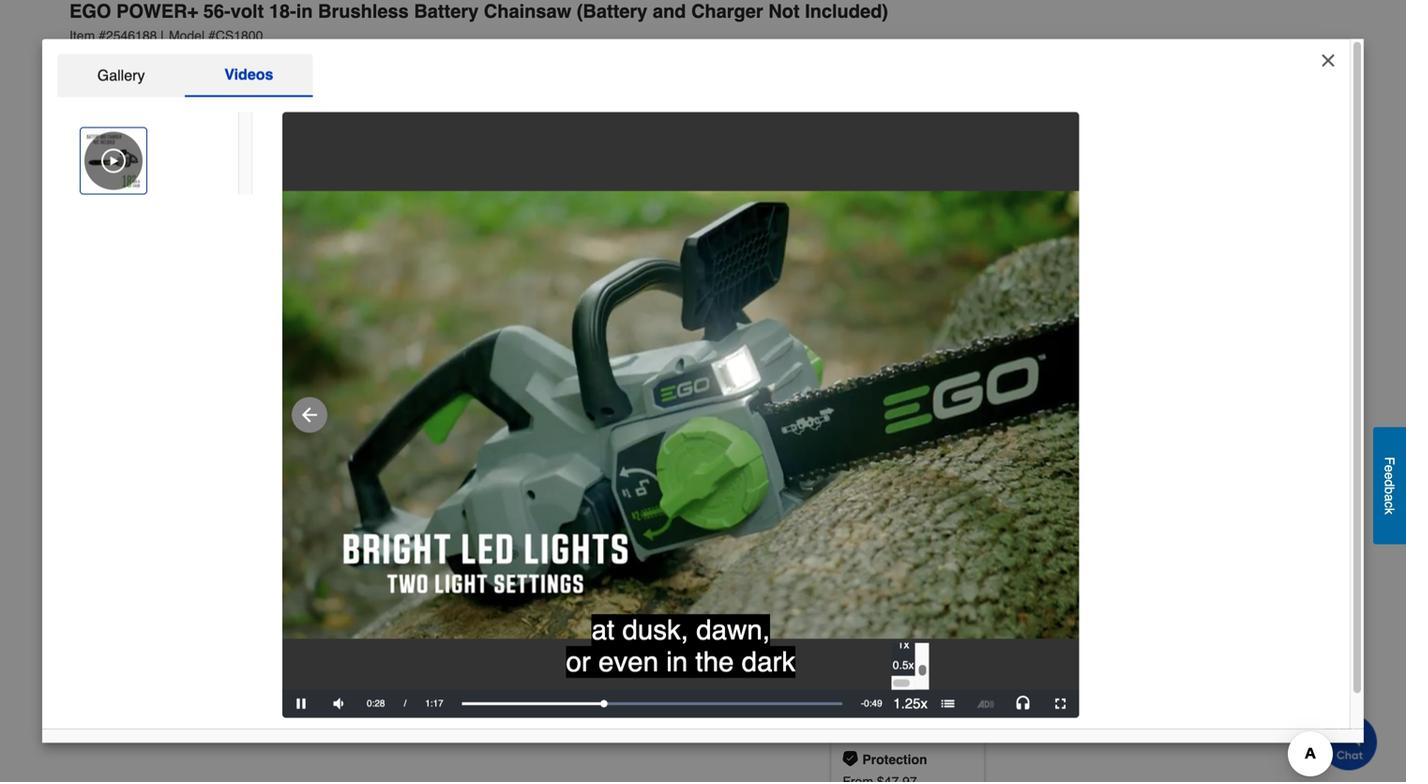 Task type: describe. For each thing, give the bounding box(es) containing it.
item number 2 5 4 6 1 8 8 and model number c s 1 8 0 0 element
[[69, 26, 1323, 45]]

lowes pay logo image
[[833, 252, 870, 280]]

inch
[[865, 410, 889, 425]]

bar length (inches) : 18
[[831, 533, 998, 550]]

recommended
[[1037, 374, 1121, 389]]

00
[[897, 90, 926, 120]]

on inside 45cc gas equivalent up to 300 cuts on a 4x4 with the recommended 56v 5.0ah arc lithium™ battery (available separately) 18-inch bar and chain
[[934, 374, 949, 389]]

when
[[927, 192, 959, 207]]

-
[[861, 699, 865, 710]]

12 for 12
[[843, 570, 860, 587]]

number
[[831, 452, 888, 470]]

0 vertical spatial of
[[1017, 260, 1028, 275]]

eligible
[[1122, 192, 1163, 207]]

cs1800
[[216, 28, 263, 43]]

on inside $265.05 when you choose 5% savings on eligible purchases every day. learn how
[[1104, 192, 1118, 207]]

45cc gas equivalent up to 300 cuts on a 4x4 with the recommended 56v 5.0ah arc lithium™ battery (available separately) 18-inch bar and chain
[[846, 355, 1320, 425]]

battery inside 'ego power+ 56-volt 18-in brushless battery chainsaw (battery and charger not included) item # 2546188 | model # cs1800'
[[414, 0, 479, 22]]

arrow left image
[[298, 404, 321, 427]]

: for 18
[[972, 533, 977, 550]]

ego inside 'ego power+ 56-volt 18-in brushless battery chainsaw (battery and charger not included) item # 2546188 | model # cs1800'
[[69, 0, 111, 22]]

shop for shop the collection
[[831, 310, 868, 328]]

5231
[[276, 52, 306, 67]]

279
[[846, 90, 889, 120]]

2.5
[[883, 650, 904, 668]]

chain
[[941, 410, 972, 425]]

2 # from the left
[[208, 28, 216, 43]]

tab list inside navigation
[[57, 54, 313, 97]]

f e e d b a c k
[[1383, 457, 1398, 515]]

shop for shop ego
[[69, 52, 105, 69]]

4.7 stars image
[[158, 53, 245, 70]]

.
[[889, 90, 897, 120]]

2 e from the top
[[1383, 472, 1398, 480]]

12 for 12 monthly installments of $25.19 with lowe's pay
[[876, 260, 891, 275]]

hours
[[924, 614, 967, 631]]

separately)
[[906, 392, 971, 407]]

1
[[883, 489, 892, 506]]

brushless
[[318, 0, 409, 22]]

14
[[892, 570, 908, 587]]

choose
[[987, 192, 1029, 207]]

savings
[[1056, 192, 1100, 207]]

battery
[[1280, 374, 1320, 389]]

pay
[[1147, 260, 1169, 275]]

1 vertical spatial ego
[[109, 52, 142, 69]]

|
[[161, 28, 164, 43]]

1 e from the top
[[1383, 465, 1398, 472]]

(inches)
[[914, 533, 972, 550]]

56-
[[203, 0, 231, 22]]

protection
[[863, 753, 928, 768]]

0 horizontal spatial 0
[[843, 489, 851, 506]]

45cc
[[846, 355, 880, 370]]

f
[[1383, 457, 1398, 465]]

batteries
[[910, 452, 974, 470]]

gas
[[883, 355, 904, 370]]

$
[[831, 90, 846, 120]]

1:17
[[425, 699, 444, 710]]

charger
[[692, 0, 764, 22]]

and inside 'ego power+ 56-volt 18-in brushless battery chainsaw (battery and charger not included) item # 2546188 | model # cs1800'
[[653, 0, 686, 22]]

up
[[846, 374, 863, 389]]

5%
[[1033, 192, 1052, 207]]

video player region
[[282, 99, 1080, 732]]

purchases
[[1167, 192, 1227, 207]]

videos
[[224, 66, 273, 83]]

to
[[866, 374, 877, 389]]

0 vertical spatial with
[[1075, 260, 1099, 275]]

included)
[[805, 0, 889, 22]]

a inside button
[[1383, 494, 1398, 502]]

day.
[[1267, 192, 1291, 207]]

a inside 45cc gas equivalent up to 300 cuts on a 4x4 with the recommended 56v 5.0ah arc lithium™ battery (available separately) 18-inch bar and chain
[[953, 374, 960, 389]]

2
[[924, 489, 932, 506]]

1x
[[898, 639, 910, 652]]

k
[[1383, 508, 1398, 515]]

12 monthly installments of $25.19 with lowe's pay
[[876, 260, 1173, 275]]

300
[[881, 374, 903, 389]]

shop the collection link
[[831, 308, 972, 330]]

protection button
[[831, 738, 986, 783]]

chainsaw
[[484, 0, 572, 22]]

lowe's
[[1102, 260, 1143, 275]]

: for 0
[[967, 614, 972, 631]]

with inside 45cc gas equivalent up to 300 cuts on a 4x4 with the recommended 56v 5.0ah arc lithium™ battery (available separately) 18-inch bar and chain
[[988, 374, 1012, 389]]

learn how button
[[876, 209, 937, 228]]

we
[[872, 710, 894, 728]]

collection
[[899, 310, 972, 328]]

shop ego
[[69, 52, 142, 69]]

equivalent
[[908, 355, 968, 370]]



Task type: locate. For each thing, give the bounding box(es) containing it.
1 vertical spatial shop
[[831, 310, 868, 328]]

with
[[1075, 260, 1099, 275], [988, 374, 1012, 389]]

f e e d b a c k button
[[1374, 427, 1407, 545]]

b
[[1383, 487, 1398, 494]]

18 right 16
[[989, 570, 1006, 587]]

protection plan filled image
[[843, 752, 858, 767]]

0 horizontal spatial on
[[934, 374, 949, 389]]

and inside 45cc gas equivalent up to 300 cuts on a 4x4 with the recommended 56v 5.0ah arc lithium™ battery (available separately) 18-inch bar and chain
[[915, 410, 937, 425]]

2 vertical spatial 0
[[976, 614, 985, 631]]

model
[[169, 28, 205, 43]]

0 horizontal spatial 18-
[[269, 0, 296, 22]]

shop up the 45cc
[[831, 310, 868, 328]]

18 right (inches)
[[981, 533, 998, 550]]

battery left amp
[[831, 614, 883, 631]]

every
[[1231, 192, 1263, 207]]

0 vertical spatial 18
[[981, 533, 998, 550]]

1 horizontal spatial a
[[1383, 494, 1398, 502]]

0 horizontal spatial battery
[[414, 0, 479, 22]]

# down 56- on the left of page
[[208, 28, 216, 43]]

12 down bar
[[843, 570, 860, 587]]

monthly
[[894, 260, 940, 275]]

amp
[[887, 614, 920, 631]]

18- inside 45cc gas equivalent up to 300 cuts on a 4x4 with the recommended 56v 5.0ah arc lithium™ battery (available separately) 18-inch bar and chain
[[846, 410, 865, 425]]

videos button
[[185, 54, 313, 97]]

0 right included at the bottom right of the page
[[1050, 452, 1058, 470]]

you
[[962, 192, 983, 207]]

not
[[769, 0, 800, 22]]

0 vertical spatial :
[[1040, 452, 1045, 470]]

$265.05 when you choose 5% savings on eligible purchases every day. learn how
[[876, 192, 1291, 226]]

0 horizontal spatial with
[[988, 374, 1012, 389]]

0 horizontal spatial a
[[953, 374, 960, 389]]

gallery
[[97, 67, 145, 84]]

1 vertical spatial 0
[[843, 489, 851, 506]]

shop
[[69, 52, 105, 69], [831, 310, 868, 328]]

shop down item
[[69, 52, 105, 69]]

1 vertical spatial battery
[[831, 614, 883, 631]]

navigation
[[57, 54, 1351, 749]]

the right 4x4
[[1015, 374, 1034, 389]]

1 horizontal spatial battery
[[831, 614, 883, 631]]

(available
[[846, 392, 902, 407]]

the inside 45cc gas equivalent up to 300 cuts on a 4x4 with the recommended 56v 5.0ah arc lithium™ battery (available separately) 18-inch bar and chain
[[1015, 374, 1034, 389]]

the
[[873, 310, 895, 328], [1015, 374, 1034, 389]]

heart outline image
[[325, 50, 348, 72]]

1 vertical spatial 18-
[[846, 410, 865, 425]]

1 horizontal spatial and
[[915, 410, 937, 425]]

1 horizontal spatial on
[[1104, 192, 1118, 207]]

1 horizontal spatial #
[[208, 28, 216, 43]]

0 vertical spatial ego
[[69, 0, 111, 22]]

navigation containing videos
[[57, 54, 1351, 749]]

a up k
[[1383, 494, 1398, 502]]

menu containing 1x 0.5x
[[892, 636, 930, 690]]

0:49
[[865, 699, 883, 710]]

1 vertical spatial on
[[934, 374, 949, 389]]

1 horizontal spatial 18-
[[846, 410, 865, 425]]

18
[[981, 533, 998, 550], [989, 570, 1006, 587]]

12 right lowes pay logo
[[876, 260, 891, 275]]

1 horizontal spatial the
[[1015, 374, 1034, 389]]

the up the gas
[[873, 310, 895, 328]]

0 vertical spatial 0
[[1050, 452, 1058, 470]]

tab list
[[57, 54, 313, 97]]

18-
[[269, 0, 296, 22], [846, 410, 865, 425]]

battery amp hours : 0
[[831, 614, 985, 631]]

what
[[831, 710, 868, 728]]

1 # from the left
[[99, 28, 106, 43]]

how
[[913, 211, 937, 226]]

1 horizontal spatial 0
[[976, 614, 985, 631]]

12
[[876, 260, 891, 275], [843, 570, 860, 587]]

0 horizontal spatial of
[[892, 452, 906, 470]]

1 vertical spatial with
[[988, 374, 1012, 389]]

battery
[[414, 0, 479, 22], [831, 614, 883, 631]]

item
[[69, 28, 95, 43]]

0:28
[[367, 699, 385, 710]]

0 vertical spatial the
[[873, 310, 895, 328]]

0 horizontal spatial 12
[[843, 570, 860, 587]]

1 vertical spatial of
[[892, 452, 906, 470]]

and
[[653, 0, 686, 22], [915, 410, 937, 425]]

of right the number on the right bottom of page
[[892, 452, 906, 470]]

with right 4x4
[[988, 374, 1012, 389]]

on up separately)
[[934, 374, 949, 389]]

0 vertical spatial battery
[[414, 0, 479, 22]]

16
[[940, 570, 957, 587]]

1 vertical spatial 12
[[843, 570, 860, 587]]

1 vertical spatial and
[[915, 410, 937, 425]]

c
[[1383, 502, 1398, 508]]

of
[[1017, 260, 1028, 275], [892, 452, 906, 470]]

0 vertical spatial a
[[953, 374, 960, 389]]

offer
[[898, 710, 934, 728]]

2546188
[[106, 28, 157, 43]]

- 0:49
[[861, 699, 883, 710]]

included
[[979, 452, 1040, 470]]

power+
[[116, 0, 198, 22]]

4x4
[[964, 374, 985, 389]]

what we offer
[[831, 710, 934, 728]]

menu inside video player region
[[892, 636, 930, 690]]

close image
[[1320, 51, 1338, 70]]

0 horizontal spatial and
[[653, 0, 686, 22]]

0 vertical spatial and
[[653, 0, 686, 22]]

a
[[953, 374, 960, 389], [1383, 494, 1398, 502]]

lithium™
[[1221, 374, 1276, 389]]

1 horizontal spatial of
[[1017, 260, 1028, 275]]

cuts
[[907, 374, 931, 389]]

1 vertical spatial 18
[[989, 570, 1006, 587]]

and up item number 2 5 4 6 1 8 8 and model number c s 1 8 0 0 element
[[653, 0, 686, 22]]

2 vertical spatial :
[[967, 614, 972, 631]]

number of batteries included : 0
[[831, 452, 1058, 470]]

ego
[[69, 0, 111, 22], [109, 52, 142, 69]]

e up d
[[1383, 465, 1398, 472]]

a left 4x4
[[953, 374, 960, 389]]

on
[[1104, 192, 1118, 207], [934, 374, 949, 389]]

d
[[1383, 480, 1398, 487]]

5.0ah
[[1152, 374, 1186, 389]]

ego power+ 56-volt 18-in brushless battery chainsaw (battery and charger not included) item # 2546188 | model # cs1800
[[69, 0, 889, 43]]

0.5x
[[893, 659, 915, 672]]

installments
[[944, 260, 1013, 275]]

18- inside 'ego power+ 56-volt 18-in brushless battery chainsaw (battery and charger not included) item # 2546188 | model # cs1800'
[[269, 0, 296, 22]]

bar
[[893, 410, 912, 425]]

shop the collection
[[831, 310, 972, 328]]

1 horizontal spatial 12
[[876, 260, 891, 275]]

battery left chainsaw
[[414, 0, 479, 22]]

with right "$25.19"
[[1075, 260, 1099, 275]]

length
[[860, 533, 910, 550]]

# right item
[[99, 28, 106, 43]]

tab list containing videos
[[57, 54, 313, 97]]

ego up item
[[69, 0, 111, 22]]

on left eligible
[[1104, 192, 1118, 207]]

0
[[1050, 452, 1058, 470], [843, 489, 851, 506], [976, 614, 985, 631]]

0 vertical spatial on
[[1104, 192, 1118, 207]]

ego  #cs1800 - video thumbnail2 image
[[84, 132, 143, 190]]

1 horizontal spatial shop
[[831, 310, 868, 328]]

and down separately)
[[915, 410, 937, 425]]

1 vertical spatial the
[[1015, 374, 1034, 389]]

chat invite button image
[[1321, 714, 1379, 771]]

0 horizontal spatial #
[[99, 28, 106, 43]]

volt
[[231, 0, 264, 22]]

0 down the number on the right bottom of page
[[843, 489, 851, 506]]

$265.05
[[876, 192, 923, 207]]

:
[[1040, 452, 1045, 470], [972, 533, 977, 550], [967, 614, 972, 631]]

18- right 'volt' at the top left of the page
[[269, 0, 296, 22]]

(battery
[[577, 0, 648, 22]]

of left "$25.19"
[[1017, 260, 1028, 275]]

2 horizontal spatial 0
[[1050, 452, 1058, 470]]

0 horizontal spatial shop
[[69, 52, 105, 69]]

learn
[[876, 211, 910, 226]]

ego down 2546188
[[109, 52, 142, 69]]

gallery button
[[57, 54, 185, 97]]

56v
[[1125, 374, 1148, 389]]

$ 279 . 00
[[831, 90, 926, 120]]

0 vertical spatial 12
[[876, 260, 891, 275]]

menu
[[892, 636, 930, 690]]

#
[[99, 28, 106, 43], [208, 28, 216, 43]]

1 vertical spatial a
[[1383, 494, 1398, 502]]

e up b
[[1383, 472, 1398, 480]]

1x 0.5x
[[893, 639, 915, 672]]

0 horizontal spatial the
[[873, 310, 895, 328]]

/
[[404, 699, 407, 710]]

18- down (available
[[846, 410, 865, 425]]

in
[[296, 0, 313, 22]]

1 horizontal spatial with
[[1075, 260, 1099, 275]]

$25.19
[[1032, 260, 1072, 275]]

0 vertical spatial 18-
[[269, 0, 296, 22]]

0 right the hours
[[976, 614, 985, 631]]

0 vertical spatial shop
[[69, 52, 105, 69]]

bar
[[831, 533, 856, 550]]

1 vertical spatial :
[[972, 533, 977, 550]]



Task type: vqa. For each thing, say whether or not it's contained in the screenshot.
and to the top
yes



